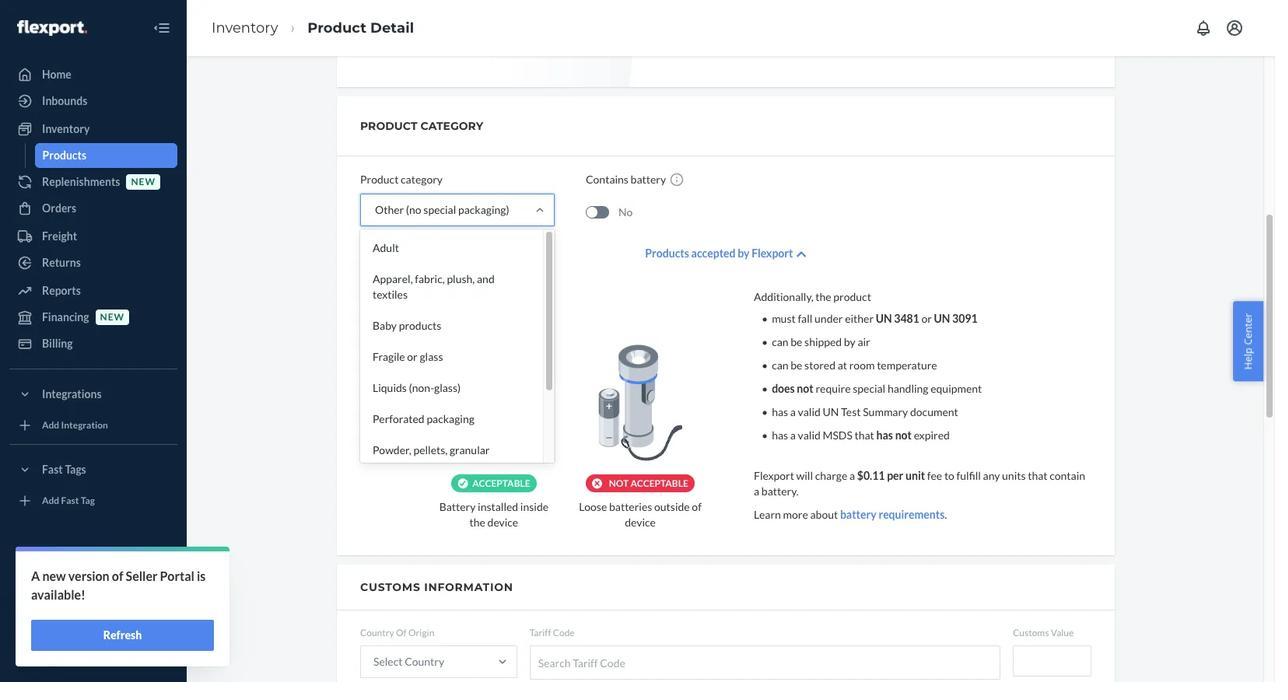 Task type: describe. For each thing, give the bounding box(es) containing it.
apparel, fabric, plush, and textiles
[[373, 272, 495, 301]]

new inside a new version of seller portal is available!
[[42, 569, 66, 584]]

help center link
[[9, 612, 177, 637]]

products accepted by flexport
[[645, 247, 793, 260]]

can be shipped by air
[[772, 335, 870, 349]]

home link
[[9, 62, 177, 87]]

fast tags button
[[9, 458, 177, 482]]

device for installed
[[488, 516, 518, 529]]

1 vertical spatial country
[[405, 655, 444, 669]]

products for products
[[42, 149, 86, 162]]

installed
[[478, 500, 518, 514]]

3091
[[952, 312, 978, 325]]

returns
[[42, 256, 81, 269]]

product category
[[360, 173, 443, 186]]

open notifications image
[[1194, 19, 1213, 37]]

valid for msds
[[798, 429, 821, 442]]

test
[[841, 405, 861, 419]]

the inside battery installed inside the device
[[470, 516, 485, 529]]

to for fee
[[945, 469, 955, 482]]

settings
[[42, 565, 82, 578]]

fall
[[798, 312, 813, 325]]

country of origin
[[360, 627, 434, 639]]

product for product detail
[[307, 19, 366, 36]]

powder, pellets, granular
[[373, 444, 490, 457]]

product category
[[360, 119, 483, 133]]

add integration link
[[9, 413, 177, 438]]

search
[[538, 656, 571, 670]]

select country
[[373, 655, 444, 669]]

billing link
[[9, 331, 177, 356]]

expired
[[914, 429, 950, 442]]

a down does
[[790, 405, 796, 419]]

a inside fee to fulfill any units that contain a battery.
[[754, 485, 760, 498]]

give feedback button
[[9, 639, 177, 664]]

textiles
[[373, 288, 408, 301]]

category
[[401, 173, 443, 186]]

fee to fulfill any units that contain a battery.
[[754, 469, 1085, 498]]

help inside button
[[1241, 347, 1255, 369]]

search tariff code
[[538, 656, 625, 670]]

0 horizontal spatial battery
[[631, 173, 666, 186]]

0 horizontal spatial tariff
[[530, 627, 551, 639]]

other
[[375, 203, 404, 216]]

add integration
[[42, 420, 108, 431]]

inbounds link
[[9, 89, 177, 114]]

can for can be shipped by air
[[772, 335, 789, 349]]

portal
[[160, 569, 194, 584]]

product detail link
[[307, 19, 414, 36]]

fulfill
[[957, 469, 981, 482]]

0 vertical spatial code
[[553, 627, 575, 639]]

add fast tag link
[[9, 489, 177, 514]]

can for can be stored at room temperature
[[772, 359, 789, 372]]

a left $0.11
[[850, 469, 855, 482]]

0 horizontal spatial country
[[360, 627, 394, 639]]

room
[[849, 359, 875, 372]]

contains battery
[[586, 173, 666, 186]]

about
[[810, 508, 838, 521]]

freight link
[[9, 224, 177, 249]]

batteries
[[609, 500, 652, 514]]

contains
[[586, 173, 629, 186]]

that inside fee to fulfill any units that contain a battery.
[[1028, 469, 1048, 482]]

a
[[31, 569, 40, 584]]

a new version of seller portal is available!
[[31, 569, 206, 602]]

detail
[[370, 19, 414, 36]]

inside
[[520, 500, 549, 514]]

fast tags
[[42, 463, 86, 476]]

must fall under either un 3481 or un 3091
[[772, 312, 978, 325]]

products
[[399, 319, 441, 332]]

returns link
[[9, 251, 177, 275]]

will
[[796, 469, 813, 482]]

other (no special packaging)
[[375, 203, 509, 216]]

powder,
[[373, 444, 411, 457]]

1 horizontal spatial by
[[844, 335, 856, 349]]

outside
[[654, 500, 690, 514]]

has for has a valid un test summary document
[[772, 405, 788, 419]]

1 horizontal spatial un
[[876, 312, 892, 325]]

talk to support
[[42, 591, 116, 605]]

talk
[[42, 591, 62, 605]]

$0.11
[[857, 469, 885, 482]]

no
[[619, 205, 633, 218]]

baby products
[[373, 319, 441, 332]]

equipment
[[931, 382, 982, 395]]

learn more about battery requirements .
[[754, 508, 947, 521]]

feedback
[[66, 644, 113, 657]]

of
[[396, 627, 407, 639]]

breadcrumbs navigation
[[199, 5, 426, 51]]

3481
[[894, 312, 920, 325]]

fabric,
[[415, 272, 445, 286]]

(no
[[406, 203, 421, 216]]

has for has a valid msds that has not expired
[[772, 429, 788, 442]]

loose
[[579, 500, 607, 514]]

any
[[983, 469, 1000, 482]]

orders link
[[9, 196, 177, 221]]

new for replenishments
[[131, 176, 156, 188]]

add fast tag
[[42, 495, 95, 507]]

information
[[424, 580, 513, 594]]

help center button
[[1234, 301, 1264, 381]]

1 acceptable from the left
[[472, 478, 530, 489]]

select
[[373, 655, 403, 669]]

customs for customs information
[[360, 580, 421, 594]]

give
[[42, 644, 64, 657]]

can be stored at room temperature
[[772, 359, 937, 372]]

inventory link inside breadcrumbs navigation
[[212, 19, 278, 36]]

1 vertical spatial special
[[853, 382, 886, 395]]

fast inside add fast tag link
[[61, 495, 79, 507]]

talk to support button
[[9, 586, 177, 611]]

0 vertical spatial special
[[424, 203, 456, 216]]

seller
[[126, 569, 158, 584]]

tag
[[81, 495, 95, 507]]

0 horizontal spatial inventory
[[42, 122, 90, 135]]



Task type: vqa. For each thing, say whether or not it's contained in the screenshot.
Fulfillment for sellable
no



Task type: locate. For each thing, give the bounding box(es) containing it.
tariff up search
[[530, 627, 551, 639]]

version
[[68, 569, 110, 584]]

0 vertical spatial battery
[[631, 173, 666, 186]]

0 horizontal spatial acceptable
[[472, 478, 530, 489]]

products up replenishments on the top of the page
[[42, 149, 86, 162]]

value
[[1051, 627, 1074, 639]]

and
[[477, 272, 495, 286]]

add left integration
[[42, 420, 59, 431]]

not
[[609, 478, 629, 489]]

be
[[791, 335, 803, 349], [791, 359, 803, 372]]

add for add integration
[[42, 420, 59, 431]]

1 horizontal spatial tariff
[[573, 656, 598, 670]]

orders
[[42, 202, 76, 215]]

0 vertical spatial to
[[945, 469, 955, 482]]

battery
[[439, 500, 476, 514]]

1 vertical spatial inventory link
[[9, 117, 177, 142]]

product
[[834, 290, 871, 303]]

product for product category
[[360, 173, 399, 186]]

product
[[360, 119, 418, 133]]

un left the 3091 on the right top of the page
[[934, 312, 950, 325]]

flexport logo image
[[17, 20, 87, 36]]

acceptable up installed
[[472, 478, 530, 489]]

None text field
[[1013, 646, 1092, 677]]

1 horizontal spatial that
[[1028, 469, 1048, 482]]

2 device from the left
[[625, 516, 656, 529]]

device inside loose batteries outside of device
[[625, 516, 656, 529]]

that down the has a valid un test summary document
[[855, 429, 874, 442]]

0 horizontal spatial that
[[855, 429, 874, 442]]

1 vertical spatial center
[[67, 618, 101, 631]]

un left 3481
[[876, 312, 892, 325]]

be for shipped
[[791, 335, 803, 349]]

products
[[42, 149, 86, 162], [645, 247, 689, 260]]

1 valid from the top
[[798, 405, 821, 419]]

has
[[772, 405, 788, 419], [772, 429, 788, 442], [877, 429, 893, 442]]

1 horizontal spatial customs
[[1013, 627, 1049, 639]]

fast left the tag
[[61, 495, 79, 507]]

2 horizontal spatial new
[[131, 176, 156, 188]]

either
[[845, 312, 874, 325]]

1 horizontal spatial products
[[645, 247, 689, 260]]

tariff code
[[530, 627, 575, 639]]

0 vertical spatial by
[[738, 247, 750, 260]]

1 horizontal spatial inventory link
[[212, 19, 278, 36]]

tags
[[65, 463, 86, 476]]

0 horizontal spatial to
[[64, 591, 74, 605]]

2 horizontal spatial un
[[934, 312, 950, 325]]

glass
[[420, 350, 443, 363]]

tariff
[[530, 627, 551, 639], [573, 656, 598, 670]]

1 vertical spatial be
[[791, 359, 803, 372]]

device
[[488, 516, 518, 529], [625, 516, 656, 529]]

2 acceptable from the left
[[631, 478, 688, 489]]

device down installed
[[488, 516, 518, 529]]

1 horizontal spatial of
[[692, 500, 702, 514]]

1 vertical spatial inventory
[[42, 122, 90, 135]]

the up under
[[816, 290, 832, 303]]

of right outside
[[692, 500, 702, 514]]

give feedback
[[42, 644, 113, 657]]

device for batteries
[[625, 516, 656, 529]]

0 vertical spatial not
[[797, 382, 814, 395]]

help center inside button
[[1241, 313, 1255, 369]]

loose batteries outside of device
[[579, 500, 702, 529]]

learn
[[754, 508, 781, 521]]

fast
[[42, 463, 63, 476], [61, 495, 79, 507]]

by
[[738, 247, 750, 260], [844, 335, 856, 349]]

integrations
[[42, 387, 102, 401]]

1 vertical spatial the
[[470, 516, 485, 529]]

2 vertical spatial new
[[42, 569, 66, 584]]

is
[[197, 569, 206, 584]]

1 horizontal spatial help
[[1241, 347, 1255, 369]]

product up other
[[360, 173, 399, 186]]

1 vertical spatial help center
[[42, 618, 101, 631]]

under
[[815, 312, 843, 325]]

of left seller
[[112, 569, 123, 584]]

battery up no
[[631, 173, 666, 186]]

document
[[910, 405, 958, 419]]

be for stored
[[791, 359, 803, 372]]

1 vertical spatial valid
[[798, 429, 821, 442]]

0 horizontal spatial device
[[488, 516, 518, 529]]

1 horizontal spatial country
[[405, 655, 444, 669]]

additionally, the product
[[754, 290, 871, 303]]

special right (no
[[424, 203, 456, 216]]

customs information
[[360, 580, 513, 594]]

1 vertical spatial of
[[112, 569, 123, 584]]

customs for customs value
[[1013, 627, 1049, 639]]

acceptable
[[472, 478, 530, 489], [631, 478, 688, 489]]

1 add from the top
[[42, 420, 59, 431]]

acceptable up outside
[[631, 478, 688, 489]]

1 horizontal spatial not
[[895, 429, 912, 442]]

be left the stored
[[791, 359, 803, 372]]

can up does
[[772, 359, 789, 372]]

product left detail
[[307, 19, 366, 36]]

to right talk
[[64, 591, 74, 605]]

country down the origin
[[405, 655, 444, 669]]

not right does
[[797, 382, 814, 395]]

0 vertical spatial inventory
[[212, 19, 278, 36]]

1 device from the left
[[488, 516, 518, 529]]

baby
[[373, 319, 397, 332]]

1 horizontal spatial center
[[1241, 313, 1255, 345]]

1 horizontal spatial new
[[100, 312, 125, 323]]

does not require special handling equipment
[[772, 382, 982, 395]]

1 vertical spatial can
[[772, 359, 789, 372]]

of for outside
[[692, 500, 702, 514]]

not acceptable
[[609, 478, 688, 489]]

require
[[816, 382, 851, 395]]

help
[[1241, 347, 1255, 369], [42, 618, 65, 631]]

new right a
[[42, 569, 66, 584]]

0 horizontal spatial customs
[[360, 580, 421, 594]]

customs value
[[1013, 627, 1074, 639]]

0 horizontal spatial help
[[42, 618, 65, 631]]

device inside battery installed inside the device
[[488, 516, 518, 529]]

of inside a new version of seller portal is available!
[[112, 569, 123, 584]]

air
[[858, 335, 870, 349]]

the down battery
[[470, 516, 485, 529]]

code up search
[[553, 627, 575, 639]]

new down products link
[[131, 176, 156, 188]]

0 vertical spatial help
[[1241, 347, 1255, 369]]

1 horizontal spatial or
[[922, 312, 932, 325]]

.
[[945, 508, 947, 521]]

2 add from the top
[[42, 495, 59, 507]]

0 vertical spatial be
[[791, 335, 803, 349]]

1 horizontal spatial acceptable
[[631, 478, 688, 489]]

fragile or glass
[[373, 350, 443, 363]]

0 horizontal spatial new
[[42, 569, 66, 584]]

that
[[855, 429, 874, 442], [1028, 469, 1048, 482]]

0 vertical spatial the
[[816, 290, 832, 303]]

0 horizontal spatial of
[[112, 569, 123, 584]]

product inside breadcrumbs navigation
[[307, 19, 366, 36]]

code right search
[[600, 656, 625, 670]]

has a valid un test summary document
[[772, 405, 958, 419]]

1 vertical spatial flexport
[[754, 469, 794, 482]]

1 vertical spatial product
[[360, 173, 399, 186]]

chevron up image
[[797, 249, 807, 260]]

can down 'must'
[[772, 335, 789, 349]]

add for add fast tag
[[42, 495, 59, 507]]

0 vertical spatial flexport
[[752, 247, 793, 260]]

1 vertical spatial new
[[100, 312, 125, 323]]

1 vertical spatial add
[[42, 495, 59, 507]]

1 horizontal spatial the
[[816, 290, 832, 303]]

product
[[307, 19, 366, 36], [360, 173, 399, 186]]

device down batteries
[[625, 516, 656, 529]]

packaging
[[427, 412, 475, 426]]

be down the fall
[[791, 335, 803, 349]]

2 can from the top
[[772, 359, 789, 372]]

freight
[[42, 230, 77, 243]]

requirements
[[879, 508, 945, 521]]

billing
[[42, 337, 73, 350]]

0 vertical spatial customs
[[360, 580, 421, 594]]

handling
[[888, 382, 929, 395]]

close navigation image
[[153, 19, 171, 37]]

open account menu image
[[1226, 19, 1244, 37]]

a left "battery."
[[754, 485, 760, 498]]

code
[[553, 627, 575, 639], [600, 656, 625, 670]]

0 horizontal spatial help center
[[42, 618, 101, 631]]

2 be from the top
[[791, 359, 803, 372]]

perforated
[[373, 412, 425, 426]]

0 vertical spatial tariff
[[530, 627, 551, 639]]

products link
[[35, 143, 177, 168]]

liquids
[[373, 381, 407, 394]]

0 vertical spatial that
[[855, 429, 874, 442]]

reports link
[[9, 279, 177, 303]]

0 vertical spatial valid
[[798, 405, 821, 419]]

temperature
[[877, 359, 937, 372]]

country
[[360, 627, 394, 639], [405, 655, 444, 669]]

add down fast tags
[[42, 495, 59, 507]]

to inside button
[[64, 591, 74, 605]]

0 vertical spatial of
[[692, 500, 702, 514]]

customs left value
[[1013, 627, 1049, 639]]

0 vertical spatial country
[[360, 627, 394, 639]]

a left msds
[[790, 429, 796, 442]]

customs up country of origin
[[360, 580, 421, 594]]

0 horizontal spatial the
[[470, 516, 485, 529]]

has a valid msds that has not expired
[[772, 429, 950, 442]]

0 horizontal spatial code
[[553, 627, 575, 639]]

0 vertical spatial center
[[1241, 313, 1255, 345]]

product detail
[[307, 19, 414, 36]]

products left the accepted
[[645, 247, 689, 260]]

that right the 'units'
[[1028, 469, 1048, 482]]

0 horizontal spatial products
[[42, 149, 86, 162]]

1 vertical spatial by
[[844, 335, 856, 349]]

apparel,
[[373, 272, 413, 286]]

1 be from the top
[[791, 335, 803, 349]]

1 can from the top
[[772, 335, 789, 349]]

unit
[[906, 469, 925, 482]]

0 horizontal spatial special
[[424, 203, 456, 216]]

of for version
[[112, 569, 123, 584]]

special up the has a valid un test summary document
[[853, 382, 886, 395]]

refresh
[[103, 629, 142, 642]]

0 vertical spatial or
[[922, 312, 932, 325]]

0 horizontal spatial un
[[823, 405, 839, 419]]

inventory inside breadcrumbs navigation
[[212, 19, 278, 36]]

0 vertical spatial products
[[42, 149, 86, 162]]

0 vertical spatial add
[[42, 420, 59, 431]]

fast inside the fast tags dropdown button
[[42, 463, 63, 476]]

1 vertical spatial or
[[407, 350, 418, 363]]

1 vertical spatial battery
[[840, 508, 877, 521]]

(non-
[[409, 381, 434, 394]]

stored
[[805, 359, 836, 372]]

to right fee
[[945, 469, 955, 482]]

un left test
[[823, 405, 839, 419]]

battery requirements button
[[840, 507, 945, 523]]

1 vertical spatial to
[[64, 591, 74, 605]]

charge
[[815, 469, 848, 482]]

to inside fee to fulfill any units that contain a battery.
[[945, 469, 955, 482]]

0 vertical spatial help center
[[1241, 313, 1255, 369]]

0 vertical spatial inventory link
[[212, 19, 278, 36]]

new for financing
[[100, 312, 125, 323]]

1 vertical spatial products
[[645, 247, 689, 260]]

pellets,
[[413, 444, 448, 457]]

flexport up "battery."
[[754, 469, 794, 482]]

not
[[797, 382, 814, 395], [895, 429, 912, 442]]

summary
[[863, 405, 908, 419]]

1 horizontal spatial code
[[600, 656, 625, 670]]

0 horizontal spatial inventory link
[[9, 117, 177, 142]]

financing
[[42, 310, 89, 324]]

home
[[42, 68, 71, 81]]

1 vertical spatial code
[[600, 656, 625, 670]]

0 horizontal spatial not
[[797, 382, 814, 395]]

not left expired
[[895, 429, 912, 442]]

1 horizontal spatial help center
[[1241, 313, 1255, 369]]

valid left msds
[[798, 429, 821, 442]]

by right the accepted
[[738, 247, 750, 260]]

new down reports 'link'
[[100, 312, 125, 323]]

1 vertical spatial not
[[895, 429, 912, 442]]

1 vertical spatial tariff
[[573, 656, 598, 670]]

glass)
[[434, 381, 461, 394]]

flexport will charge a $0.11 per unit
[[754, 469, 925, 482]]

integration
[[61, 420, 108, 431]]

center inside button
[[1241, 313, 1255, 345]]

fee
[[927, 469, 942, 482]]

1 vertical spatial fast
[[61, 495, 79, 507]]

1 vertical spatial help
[[42, 618, 65, 631]]

battery right about
[[840, 508, 877, 521]]

to for talk
[[64, 591, 74, 605]]

0 horizontal spatial by
[[738, 247, 750, 260]]

replenishments
[[42, 175, 120, 188]]

or left glass
[[407, 350, 418, 363]]

1 horizontal spatial special
[[853, 382, 886, 395]]

0 horizontal spatial or
[[407, 350, 418, 363]]

0 vertical spatial product
[[307, 19, 366, 36]]

inventory link
[[212, 19, 278, 36], [9, 117, 177, 142]]

1 vertical spatial customs
[[1013, 627, 1049, 639]]

1 horizontal spatial battery
[[840, 508, 877, 521]]

1 horizontal spatial to
[[945, 469, 955, 482]]

0 horizontal spatial center
[[67, 618, 101, 631]]

to
[[945, 469, 955, 482], [64, 591, 74, 605]]

country left of
[[360, 627, 394, 639]]

valid down require
[[798, 405, 821, 419]]

or right 3481
[[922, 312, 932, 325]]

fast left tags in the left of the page
[[42, 463, 63, 476]]

tariff right search
[[573, 656, 598, 670]]

products for products accepted by flexport
[[645, 247, 689, 260]]

0 vertical spatial can
[[772, 335, 789, 349]]

by left air
[[844, 335, 856, 349]]

1 horizontal spatial inventory
[[212, 19, 278, 36]]

must
[[772, 312, 796, 325]]

flexport left chevron up image
[[752, 247, 793, 260]]

2 valid from the top
[[798, 429, 821, 442]]

0 vertical spatial fast
[[42, 463, 63, 476]]

1 vertical spatial that
[[1028, 469, 1048, 482]]

of inside loose batteries outside of device
[[692, 500, 702, 514]]

valid for un
[[798, 405, 821, 419]]



